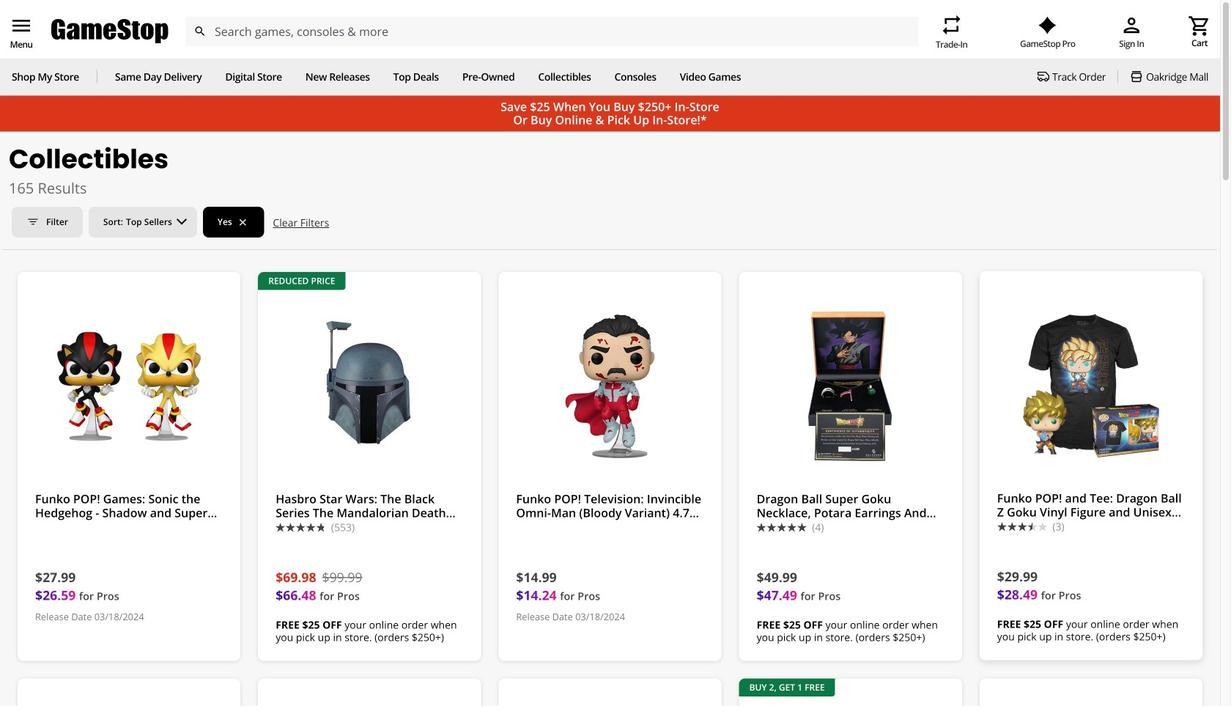 Task type: vqa. For each thing, say whether or not it's contained in the screenshot.
search box
yes



Task type: locate. For each thing, give the bounding box(es) containing it.
gamestop image
[[51, 17, 169, 45]]

None search field
[[185, 17, 919, 46]]



Task type: describe. For each thing, give the bounding box(es) containing it.
gamestop pro icon image
[[1039, 17, 1057, 34]]

Search games, consoles & more search field
[[215, 17, 892, 46]]



